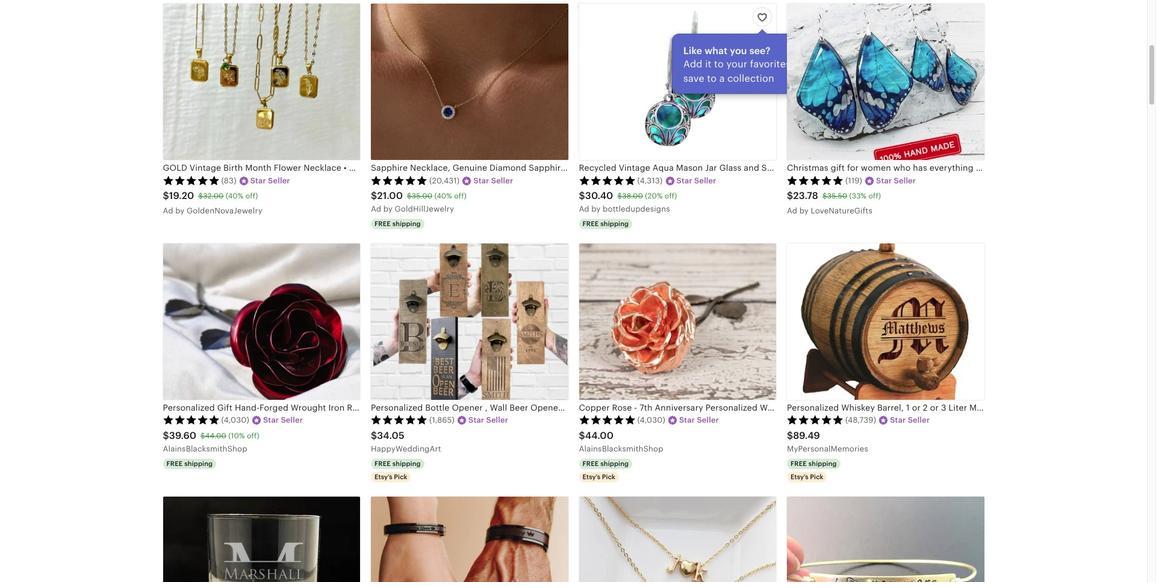 Task type: describe. For each thing, give the bounding box(es) containing it.
32.00
[[203, 192, 224, 201]]

and inside like what you see? add it to your favorites and save to a collection
[[793, 59, 811, 70]]

star for personalized whiskey barrel,  1 or 2 or 3 liter mini oak whiskey barrel - groomsmen gift - birthday gift - engraved whiskey barrel image on the right
[[890, 416, 906, 425]]

1 vintage from the left
[[619, 163, 650, 173]]

5 out of 5 stars image for sapphire necklace, genuine diamond sapphire necklace, minimalist necklace, emerald necklace, september birthstone necklace, christmas gifts image
[[371, 176, 427, 185]]

aqua
[[653, 163, 674, 173]]

30.40
[[585, 190, 613, 202]]

christmas gift for women who has everything handmade earrings
[[787, 163, 1057, 173]]

38.00
[[622, 192, 643, 201]]

off) for 23.78
[[869, 192, 881, 201]]

free shipping for copper rose - 7th anniversary personalized wedding gift
[[583, 460, 629, 468]]

$ 23.78 $ 35.50 (33% off) a d b y lovenaturegifts
[[787, 190, 881, 216]]

bottle
[[425, 403, 450, 413]]

free down 89.49
[[791, 460, 807, 468]]

goldhilljewelry
[[395, 205, 454, 214]]

unique wedding gift for couple bracelets gift for couple personalized 3rd year wedding anniversary gift husband wife matching bracelets b image
[[371, 497, 568, 583]]

star for christmas gift for women who has everything handmade earrings 'image' at the top
[[876, 176, 892, 185]]

44.00 inside $ 39.60 $ 44.00 (10% off) alainsblacksmithshop
[[205, 432, 226, 441]]

recycled vintage aqua mason jar glass and sterling silver vintage lace lever back earrings
[[579, 163, 957, 173]]

free shipping for personalized bottle opener , wall beer opener , man cave bar opener
[[374, 460, 421, 468]]

89.49
[[793, 431, 820, 442]]

sterling
[[762, 163, 794, 173]]

y for 23.78
[[804, 206, 809, 216]]

2 , from the left
[[564, 403, 566, 413]]

etsy's pick for 44.00
[[583, 474, 615, 481]]

see?
[[749, 45, 770, 57]]

$ 21.00 $ 35.00 (40% off) a d b y goldhilljewelry
[[371, 190, 467, 214]]

your
[[726, 59, 747, 70]]

5 out of 5 stars image for recycled vintage aqua mason jar glass and sterling silver vintage lace lever back earrings image
[[579, 176, 636, 185]]

(40% for 19.20
[[226, 192, 243, 201]]

free shipping for recycled vintage aqua mason jar glass and sterling silver vintage lace lever back earrings
[[583, 220, 629, 228]]

copper
[[579, 403, 610, 413]]

personalized gift hand-forged wrought iron red metal rose image
[[163, 244, 360, 400]]

d for 23.78
[[792, 206, 797, 216]]

free shipping down 21.00
[[374, 220, 421, 228]]

shipping for copper rose - 7th anniversary personalized wedding gift
[[600, 460, 629, 468]]

2 vintage from the left
[[821, 163, 853, 173]]

wrought
[[291, 403, 326, 413]]

1 vertical spatial to
[[707, 73, 717, 84]]

shipping for recycled vintage aqua mason jar glass and sterling silver vintage lace lever back earrings
[[600, 220, 629, 228]]

jar
[[705, 163, 717, 173]]

a for 23.78
[[787, 206, 792, 216]]

0 vertical spatial to
[[714, 59, 724, 70]]

personalized bottle opener , wall beer opener , man cave bar opener
[[371, 403, 657, 413]]

star for recycled vintage aqua mason jar glass and sterling silver vintage lace lever back earrings image
[[676, 176, 692, 185]]

$ 30.40 $ 38.00 (20% off) a d b y bottledupdesigns
[[579, 190, 677, 214]]

back
[[902, 163, 921, 173]]

star seller for recycled vintage aqua mason jar glass and sterling silver vintage lace lever back earrings image
[[676, 176, 716, 185]]

personalized gift hand-forged wrought iron red metal rose
[[163, 403, 410, 413]]

free for copper rose - 7th anniversary personalized wedding gift
[[583, 460, 599, 468]]

like
[[683, 45, 702, 57]]

anniversary
[[655, 403, 703, 413]]

5 out of 5 stars image for christmas gift for women who has everything handmade earrings 'image' at the top
[[787, 176, 844, 185]]

seller for christmas gift for women who has everything handmade earrings 'image' at the top
[[894, 176, 916, 185]]

1 opener from the left
[[452, 403, 483, 413]]

off) for 21.00
[[454, 192, 467, 201]]

star seller for personalized bottle opener , wall beer opener , man cave bar opener image
[[468, 416, 508, 425]]

a for 30.40
[[579, 205, 584, 214]]

5 out of 5 stars image for personalized bottle opener , wall beer opener , man cave bar opener image
[[371, 416, 427, 425]]

lace
[[855, 163, 875, 173]]

$ 44.00 alainsblacksmithshop
[[579, 431, 663, 454]]

$ inside $ 89.49 mypersonalmemories
[[787, 431, 793, 442]]

star for sapphire necklace, genuine diamond sapphire necklace, minimalist necklace, emerald necklace, september birthstone necklace, christmas gifts image
[[473, 176, 489, 185]]

star for 'personalized gift hand-forged wrought iron red metal rose' image
[[263, 416, 279, 425]]

shipping down mypersonalmemories
[[808, 460, 837, 468]]

3 opener from the left
[[626, 403, 657, 413]]

b for 23.78
[[799, 206, 804, 216]]

everything
[[929, 163, 973, 173]]

lever
[[877, 163, 899, 173]]

personalized bottle opener , wall beer opener , man cave bar opener image
[[371, 244, 568, 400]]

39.60
[[169, 431, 196, 442]]

star seller for personalized whiskey barrel,  1 or 2 or 3 liter mini oak whiskey barrel - groomsmen gift - birthday gift - engraved whiskey barrel image on the right
[[890, 416, 930, 425]]

(119)
[[845, 176, 862, 185]]

bar
[[610, 403, 624, 413]]

collection
[[727, 73, 774, 84]]

23.78
[[793, 190, 818, 202]]

3 personalized from the left
[[706, 403, 758, 413]]

a inside like what you see? add it to your favorites and save to a collection
[[719, 73, 725, 84]]

like what you see? add it to your favorites and save to a collection
[[683, 45, 811, 84]]

y for 21.00
[[388, 205, 393, 214]]

free for personalized gift hand-forged wrought iron red metal rose
[[166, 460, 183, 468]]

christmas
[[787, 163, 828, 173]]

for
[[847, 163, 859, 173]]

metal
[[365, 403, 388, 413]]

1 gift from the left
[[217, 403, 232, 413]]

gift
[[831, 163, 845, 173]]

who
[[893, 163, 911, 173]]

you
[[730, 45, 747, 57]]

iron
[[328, 403, 345, 413]]

etsy's pick for 34.05
[[374, 474, 407, 481]]

seller for sapphire necklace, genuine diamond sapphire necklace, minimalist necklace, emerald necklace, september birthstone necklace, christmas gifts image
[[491, 176, 513, 185]]

bottledupdesigns
[[603, 205, 670, 214]]

b for 21.00
[[383, 205, 388, 214]]

what
[[705, 45, 728, 57]]

mason
[[676, 163, 703, 173]]

silver
[[796, 163, 819, 173]]

5 out of 5 stars image for gold vintage birth month flower necklace • best friend gift • flower square zodiac pendant • waterproof • customized jewelry • gift for her image
[[163, 176, 219, 185]]

-
[[634, 403, 637, 413]]

hand-
[[235, 403, 260, 413]]

goldennovajewelry
[[187, 206, 262, 216]]

star seller for the copper rose - 7th anniversary personalized wedding gift image
[[679, 416, 719, 425]]

y for 30.40
[[596, 205, 601, 214]]

(4,313)
[[637, 176, 663, 185]]

shipping for personalized bottle opener , wall beer opener , man cave bar opener
[[392, 460, 421, 468]]

has
[[913, 163, 927, 173]]

lovenaturegifts
[[811, 206, 872, 216]]

$ inside $ 44.00 alainsblacksmithshop
[[579, 431, 585, 442]]



Task type: locate. For each thing, give the bounding box(es) containing it.
b inside $ 23.78 $ 35.50 (33% off) a d b y lovenaturegifts
[[799, 206, 804, 216]]

1 horizontal spatial (4,030)
[[637, 416, 665, 425]]

opener right bar
[[626, 403, 657, 413]]

star seller for 'personalized gift hand-forged wrought iron red metal rose' image
[[263, 416, 303, 425]]

recycled vintage aqua mason jar glass and sterling silver vintage lace lever back earrings image
[[579, 4, 776, 160]]

0 horizontal spatial rose
[[390, 403, 410, 413]]

d inside $ 21.00 $ 35.00 (40% off) a d b y goldhilljewelry
[[376, 205, 381, 214]]

$ 19.20 $ 32.00 (40% off) a d b y goldennovajewelry
[[163, 190, 262, 216]]

shipping down $ 39.60 $ 44.00 (10% off) alainsblacksmithshop
[[184, 460, 213, 468]]

wedding
[[760, 403, 796, 413]]

1 horizontal spatial pick
[[602, 474, 615, 481]]

personalized left "wedding"
[[706, 403, 758, 413]]

star for personalized bottle opener , wall beer opener , man cave bar opener image
[[468, 416, 484, 425]]

off) for 30.40
[[665, 192, 677, 201]]

star down forged
[[263, 416, 279, 425]]

(40% inside $ 19.20 $ 32.00 (40% off) a d b y goldennovajewelry
[[226, 192, 243, 201]]

1 horizontal spatial etsy's
[[583, 474, 600, 481]]

b for 19.20
[[175, 206, 180, 216]]

gift
[[217, 403, 232, 413], [799, 403, 814, 413]]

free shipping down 30.40
[[583, 220, 629, 228]]

initials necklace ampersand or heart, letter necklace, personalized gift, bridal gift initial necklace dainty layering lowercase chms gz image
[[579, 497, 776, 583]]

,
[[485, 403, 488, 413], [564, 403, 566, 413]]

3 pick from the left
[[810, 474, 823, 481]]

vintage up "(4,313)"
[[619, 163, 650, 173]]

(10%
[[228, 432, 245, 441]]

, left wall
[[485, 403, 488, 413]]

glass
[[719, 163, 741, 173]]

off) right the (33%
[[869, 192, 881, 201]]

y
[[388, 205, 393, 214], [596, 205, 601, 214], [180, 206, 185, 216], [804, 206, 809, 216]]

free for personalized bottle opener , wall beer opener , man cave bar opener
[[374, 460, 391, 468]]

(1,865)
[[429, 416, 455, 425]]

free shipping down 39.60
[[166, 460, 213, 468]]

a left the goldhilljewelry on the top left
[[371, 205, 376, 214]]

3 etsy's from the left
[[791, 474, 808, 481]]

free shipping down mypersonalmemories
[[791, 460, 837, 468]]

1 (4,030) from the left
[[221, 416, 249, 425]]

star seller right (20,431)
[[473, 176, 513, 185]]

2 horizontal spatial pick
[[810, 474, 823, 481]]

2 opener from the left
[[530, 403, 561, 413]]

d for 30.40
[[584, 205, 589, 214]]

0 horizontal spatial opener
[[452, 403, 483, 413]]

2 horizontal spatial personalized
[[706, 403, 758, 413]]

free
[[374, 220, 391, 228], [583, 220, 599, 228], [166, 460, 183, 468], [374, 460, 391, 468], [583, 460, 599, 468], [791, 460, 807, 468]]

free for recycled vintage aqua mason jar glass and sterling silver vintage lace lever back earrings
[[583, 220, 599, 228]]

opener up "(1,865)"
[[452, 403, 483, 413]]

$ 89.49 mypersonalmemories
[[787, 431, 868, 454]]

0 horizontal spatial personalized
[[163, 403, 215, 413]]

it
[[705, 59, 711, 70]]

gold vintage birth month flower necklace • best friend gift • flower square zodiac pendant • waterproof • customized jewelry • gift for her image
[[163, 4, 360, 160]]

happyweddingart
[[371, 445, 441, 454]]

44.00
[[585, 431, 614, 442], [205, 432, 226, 441]]

seller down who
[[894, 176, 916, 185]]

1 horizontal spatial personalized
[[371, 403, 423, 413]]

star seller down copper rose - 7th anniversary personalized wedding gift
[[679, 416, 719, 425]]

seller for 'personalized gift hand-forged wrought iron red metal rose' image
[[281, 416, 303, 425]]

0 horizontal spatial ,
[[485, 403, 488, 413]]

a inside $ 19.20 $ 32.00 (40% off) a d b y goldennovajewelry
[[163, 206, 168, 216]]

to
[[714, 59, 724, 70], [707, 73, 717, 84]]

star seller for gold vintage birth month flower necklace • best friend gift • flower square zodiac pendant • waterproof • customized jewelry • gift for her image
[[250, 176, 290, 185]]

1 (40% from the left
[[226, 192, 243, 201]]

3 etsy's pick from the left
[[791, 474, 823, 481]]

star right "(1,865)"
[[468, 416, 484, 425]]

5 out of 5 stars image up 39.60
[[163, 416, 219, 425]]

shipping
[[392, 220, 421, 228], [600, 220, 629, 228], [184, 460, 213, 468], [392, 460, 421, 468], [600, 460, 629, 468], [808, 460, 837, 468]]

free shipping down happyweddingart
[[374, 460, 421, 468]]

to down it
[[707, 73, 717, 84]]

$ inside $ 34.05 happyweddingart
[[371, 431, 377, 442]]

5 out of 5 stars image up 34.05
[[371, 416, 427, 425]]

i love you more bracelet her valentines day gift 1 year anniversary gift for girlfriend bracelet for women anniversary gift for wife jewelry image
[[787, 497, 984, 583]]

off) right (20%
[[665, 192, 677, 201]]

2 rose from the left
[[612, 403, 632, 413]]

personalized
[[163, 403, 215, 413], [371, 403, 423, 413], [706, 403, 758, 413]]

b down 19.20
[[175, 206, 180, 216]]

a inside $ 30.40 $ 38.00 (20% off) a d b y bottledupdesigns
[[579, 205, 584, 214]]

man
[[569, 403, 586, 413]]

1 horizontal spatial gift
[[799, 403, 814, 413]]

1 horizontal spatial (40%
[[434, 192, 452, 201]]

b down 30.40
[[591, 205, 596, 214]]

add
[[683, 59, 702, 70]]

free down 39.60
[[166, 460, 183, 468]]

y down 21.00
[[388, 205, 393, 214]]

0 vertical spatial and
[[793, 59, 811, 70]]

star seller down mason
[[676, 176, 716, 185]]

d
[[376, 205, 381, 214], [584, 205, 589, 214], [168, 206, 173, 216], [792, 206, 797, 216]]

44.00 inside $ 44.00 alainsblacksmithshop
[[585, 431, 614, 442]]

sapphire necklace, genuine diamond sapphire necklace, minimalist necklace, emerald necklace, september birthstone necklace, christmas gifts image
[[371, 4, 568, 160]]

b inside $ 30.40 $ 38.00 (20% off) a d b y bottledupdesigns
[[591, 205, 596, 214]]

off) for 39.60
[[247, 432, 259, 441]]

personalized up 34.05
[[371, 403, 423, 413]]

tooltip
[[672, 31, 853, 94]]

(40% down (83)
[[226, 192, 243, 201]]

mypersonalmemories
[[787, 445, 868, 454]]

2 horizontal spatial etsy's
[[791, 474, 808, 481]]

star seller down wall
[[468, 416, 508, 425]]

b down 21.00
[[383, 205, 388, 214]]

y inside $ 19.20 $ 32.00 (40% off) a d b y goldennovajewelry
[[180, 206, 185, 216]]

a for 21.00
[[371, 205, 376, 214]]

21.00
[[377, 190, 403, 202]]

b
[[383, 205, 388, 214], [591, 205, 596, 214], [175, 206, 180, 216], [799, 206, 804, 216]]

and right favorites
[[793, 59, 811, 70]]

free shipping for personalized gift hand-forged wrought iron red metal rose
[[166, 460, 213, 468]]

b down 23.78
[[799, 206, 804, 216]]

etsy's pick
[[374, 474, 407, 481], [583, 474, 615, 481], [791, 474, 823, 481]]

d down 23.78
[[792, 206, 797, 216]]

(4,030) for hand-
[[221, 416, 249, 425]]

5 out of 5 stars image for personalized whiskey barrel,  1 or 2 or 3 liter mini oak whiskey barrel - groomsmen gift - birthday gift - engraved whiskey barrel image on the right
[[787, 416, 844, 425]]

seller for recycled vintage aqua mason jar glass and sterling silver vintage lace lever back earrings image
[[694, 176, 716, 185]]

1 personalized from the left
[[163, 403, 215, 413]]

pick down happyweddingart
[[394, 474, 407, 481]]

rose
[[390, 403, 410, 413], [612, 403, 632, 413]]

earrings
[[1023, 163, 1057, 173]]

35.50
[[827, 192, 847, 201]]

alainsblacksmithshop down 39.60
[[163, 445, 247, 454]]

pick for 44.00
[[602, 474, 615, 481]]

pick down $ 44.00 alainsblacksmithshop
[[602, 474, 615, 481]]

red
[[347, 403, 363, 413]]

star down lever
[[876, 176, 892, 185]]

star seller for christmas gift for women who has everything handmade earrings 'image' at the top
[[876, 176, 916, 185]]

(20,431)
[[429, 176, 460, 185]]

$ 39.60 $ 44.00 (10% off) alainsblacksmithshop
[[163, 431, 259, 454]]

to right it
[[714, 59, 724, 70]]

d for 21.00
[[376, 205, 381, 214]]

b inside $ 21.00 $ 35.00 (40% off) a d b y goldhilljewelry
[[383, 205, 388, 214]]

shipping down the goldhilljewelry on the top left
[[392, 220, 421, 228]]

off) right (10%
[[247, 432, 259, 441]]

$
[[163, 190, 169, 202], [371, 190, 377, 202], [579, 190, 585, 202], [787, 190, 793, 202], [198, 192, 203, 201], [407, 192, 412, 201], [617, 192, 622, 201], [822, 192, 827, 201], [163, 431, 169, 442], [371, 431, 377, 442], [579, 431, 585, 442], [787, 431, 793, 442], [201, 432, 205, 441]]

personalized for personalized bottle opener , wall beer opener , man cave bar opener
[[371, 403, 423, 413]]

etsy's for 89.49
[[791, 474, 808, 481]]

pick down mypersonalmemories
[[810, 474, 823, 481]]

seller for the copper rose - 7th anniversary personalized wedding gift image
[[697, 416, 719, 425]]

y down 30.40
[[596, 205, 601, 214]]

1 etsy's pick from the left
[[374, 474, 407, 481]]

(4,030) down 7th
[[637, 416, 665, 425]]

seller down the jar
[[694, 176, 716, 185]]

free down 30.40
[[583, 220, 599, 228]]

alainsblacksmithshop
[[163, 445, 247, 454], [579, 445, 663, 454]]

0 horizontal spatial (40%
[[226, 192, 243, 201]]

alainsblacksmithshop inside $ 39.60 $ 44.00 (10% off) alainsblacksmithshop
[[163, 445, 247, 454]]

seller for personalized bottle opener , wall beer opener , man cave bar opener image
[[486, 416, 508, 425]]

5 out of 5 stars image down "christmas"
[[787, 176, 844, 185]]

5 out of 5 stars image down recycled
[[579, 176, 636, 185]]

d for 19.20
[[168, 206, 173, 216]]

5 out of 5 stars image up 21.00
[[371, 176, 427, 185]]

beer
[[509, 403, 528, 413]]

seller right (83)
[[268, 176, 290, 185]]

recycled
[[579, 163, 616, 173]]

(40% for 21.00
[[434, 192, 452, 201]]

star seller down who
[[876, 176, 916, 185]]

(33%
[[849, 192, 867, 201]]

, left man
[[564, 403, 566, 413]]

opener right beer
[[530, 403, 561, 413]]

seller right (48,739)
[[908, 416, 930, 425]]

free shipping
[[374, 220, 421, 228], [583, 220, 629, 228], [166, 460, 213, 468], [374, 460, 421, 468], [583, 460, 629, 468], [791, 460, 837, 468]]

5 out of 5 stars image for 'personalized gift hand-forged wrought iron red metal rose' image
[[163, 416, 219, 425]]

etsy's pick down happyweddingart
[[374, 474, 407, 481]]

5 out of 5 stars image down cave
[[579, 416, 636, 425]]

44.00 left (10%
[[205, 432, 226, 441]]

off)
[[245, 192, 258, 201], [454, 192, 467, 201], [665, 192, 677, 201], [869, 192, 881, 201], [247, 432, 259, 441]]

free down happyweddingart
[[374, 460, 391, 468]]

vintage up (119)
[[821, 163, 853, 173]]

2 etsy's pick from the left
[[583, 474, 615, 481]]

star seller for sapphire necklace, genuine diamond sapphire necklace, minimalist necklace, emerald necklace, september birthstone necklace, christmas gifts image
[[473, 176, 513, 185]]

1 alainsblacksmithshop from the left
[[163, 445, 247, 454]]

handmade
[[976, 163, 1021, 173]]

seller down wall
[[486, 416, 508, 425]]

2 horizontal spatial etsy's pick
[[791, 474, 823, 481]]

2 pick from the left
[[602, 474, 615, 481]]

5 out of 5 stars image
[[163, 176, 219, 185], [371, 176, 427, 185], [579, 176, 636, 185], [787, 176, 844, 185], [163, 416, 219, 425], [371, 416, 427, 425], [579, 416, 636, 425], [787, 416, 844, 425]]

seller for personalized whiskey barrel,  1 or 2 or 3 liter mini oak whiskey barrel - groomsmen gift - birthday gift - engraved whiskey barrel image on the right
[[908, 416, 930, 425]]

19.20
[[169, 190, 194, 202]]

star right (83)
[[250, 176, 266, 185]]

star seller right (83)
[[250, 176, 290, 185]]

0 horizontal spatial alainsblacksmithshop
[[163, 445, 247, 454]]

etsy's pick down $ 44.00 alainsblacksmithshop
[[583, 474, 615, 481]]

star right (48,739)
[[890, 416, 906, 425]]

2 horizontal spatial opener
[[626, 403, 657, 413]]

2 (4,030) from the left
[[637, 416, 665, 425]]

y inside $ 21.00 $ 35.00 (40% off) a d b y goldhilljewelry
[[388, 205, 393, 214]]

(4,030)
[[221, 416, 249, 425], [637, 416, 665, 425]]

0 horizontal spatial 44.00
[[205, 432, 226, 441]]

d inside $ 23.78 $ 35.50 (33% off) a d b y lovenaturegifts
[[792, 206, 797, 216]]

b inside $ 19.20 $ 32.00 (40% off) a d b y goldennovajewelry
[[175, 206, 180, 216]]

a
[[719, 73, 725, 84], [371, 205, 376, 214], [579, 205, 584, 214], [163, 206, 168, 216], [787, 206, 792, 216]]

1 horizontal spatial rose
[[612, 403, 632, 413]]

free down 21.00
[[374, 220, 391, 228]]

a for 19.20
[[163, 206, 168, 216]]

star
[[250, 176, 266, 185], [473, 176, 489, 185], [676, 176, 692, 185], [876, 176, 892, 185], [263, 416, 279, 425], [468, 416, 484, 425], [679, 416, 695, 425], [890, 416, 906, 425]]

0 horizontal spatial etsy's pick
[[374, 474, 407, 481]]

etsy's down happyweddingart
[[374, 474, 392, 481]]

star down anniversary
[[679, 416, 695, 425]]

(40% down (20,431)
[[434, 192, 452, 201]]

star for gold vintage birth month flower necklace • best friend gift • flower square zodiac pendant • waterproof • customized jewelry • gift for her image
[[250, 176, 266, 185]]

pick for 34.05
[[394, 474, 407, 481]]

y inside $ 30.40 $ 38.00 (20% off) a d b y bottledupdesigns
[[596, 205, 601, 214]]

star seller down personalized gift hand-forged wrought iron red metal rose
[[263, 416, 303, 425]]

earrings
[[924, 163, 957, 173]]

$ 34.05 happyweddingart
[[371, 431, 441, 454]]

1 horizontal spatial opener
[[530, 403, 561, 413]]

off) inside $ 21.00 $ 35.00 (40% off) a d b y goldhilljewelry
[[454, 192, 467, 201]]

off) up goldennovajewelry
[[245, 192, 258, 201]]

and right glass
[[744, 163, 759, 173]]

1 rose from the left
[[390, 403, 410, 413]]

free shipping down $ 44.00 alainsblacksmithshop
[[583, 460, 629, 468]]

1 horizontal spatial and
[[793, 59, 811, 70]]

off) inside $ 30.40 $ 38.00 (20% off) a d b y bottledupdesigns
[[665, 192, 677, 201]]

0 horizontal spatial vintage
[[619, 163, 650, 173]]

a inside $ 21.00 $ 35.00 (40% off) a d b y goldhilljewelry
[[371, 205, 376, 214]]

y down 23.78
[[804, 206, 809, 216]]

wall
[[490, 403, 507, 413]]

etsy's pick for 89.49
[[791, 474, 823, 481]]

off) for 19.20
[[245, 192, 258, 201]]

7th
[[639, 403, 652, 413]]

2 (40% from the left
[[434, 192, 452, 201]]

d inside $ 19.20 $ 32.00 (40% off) a d b y goldennovajewelry
[[168, 206, 173, 216]]

(20%
[[645, 192, 663, 201]]

35.00
[[412, 192, 432, 201]]

y for 19.20
[[180, 206, 185, 216]]

off) inside $ 23.78 $ 35.50 (33% off) a d b y lovenaturegifts
[[869, 192, 881, 201]]

etsy's
[[374, 474, 392, 481], [583, 474, 600, 481], [791, 474, 808, 481]]

seller for gold vintage birth month flower necklace • best friend gift • flower square zodiac pendant • waterproof • customized jewelry • gift for her image
[[268, 176, 290, 185]]

etsy's for 44.00
[[583, 474, 600, 481]]

a right the save
[[719, 73, 725, 84]]

y inside $ 23.78 $ 35.50 (33% off) a d b y lovenaturegifts
[[804, 206, 809, 216]]

(83)
[[221, 176, 236, 185]]

cave
[[589, 403, 608, 413]]

etsy's for 34.05
[[374, 474, 392, 481]]

personalized whiskey barrel,  1 or 2 or 3 liter mini oak whiskey barrel - groomsmen gift - birthday gift - engraved whiskey barrel image
[[787, 244, 984, 400]]

personalized for personalized gift hand-forged wrought iron red metal rose
[[163, 403, 215, 413]]

copper rose - 7th anniversary personalized wedding gift image
[[579, 244, 776, 400]]

off) down (20,431)
[[454, 192, 467, 201]]

d down 21.00
[[376, 205, 381, 214]]

1 horizontal spatial vintage
[[821, 163, 853, 173]]

off) inside $ 39.60 $ 44.00 (10% off) alainsblacksmithshop
[[247, 432, 259, 441]]

shipping down $ 44.00 alainsblacksmithshop
[[600, 460, 629, 468]]

wedding gifts for him, personalized whiskey glasses, gifts for dad, rocks glass, custom whiskey glass, engraved whiskey glass, wg101 image
[[163, 497, 360, 583]]

0 horizontal spatial pick
[[394, 474, 407, 481]]

2 etsy's from the left
[[583, 474, 600, 481]]

a inside $ 23.78 $ 35.50 (33% off) a d b y lovenaturegifts
[[787, 206, 792, 216]]

forged
[[259, 403, 288, 413]]

save
[[683, 73, 704, 84]]

0 horizontal spatial etsy's
[[374, 474, 392, 481]]

2 alainsblacksmithshop from the left
[[579, 445, 663, 454]]

pick for 89.49
[[810, 474, 823, 481]]

seller right (20,431)
[[491, 176, 513, 185]]

1 horizontal spatial alainsblacksmithshop
[[579, 445, 663, 454]]

favorites
[[750, 59, 791, 70]]

a down recycled
[[579, 205, 584, 214]]

0 horizontal spatial gift
[[217, 403, 232, 413]]

1 vertical spatial and
[[744, 163, 759, 173]]

etsy's pick down mypersonalmemories
[[791, 474, 823, 481]]

free down $ 44.00 alainsblacksmithshop
[[583, 460, 599, 468]]

(40% inside $ 21.00 $ 35.00 (40% off) a d b y goldhilljewelry
[[434, 192, 452, 201]]

d inside $ 30.40 $ 38.00 (20% off) a d b y bottledupdesigns
[[584, 205, 589, 214]]

gift left hand-
[[217, 403, 232, 413]]

1 , from the left
[[485, 403, 488, 413]]

shipping for personalized gift hand-forged wrought iron red metal rose
[[184, 460, 213, 468]]

seller
[[268, 176, 290, 185], [491, 176, 513, 185], [694, 176, 716, 185], [894, 176, 916, 185], [281, 416, 303, 425], [486, 416, 508, 425], [697, 416, 719, 425], [908, 416, 930, 425]]

a left goldennovajewelry
[[163, 206, 168, 216]]

5 out of 5 stars image up 89.49
[[787, 416, 844, 425]]

1 horizontal spatial 44.00
[[585, 431, 614, 442]]

shipping down happyweddingart
[[392, 460, 421, 468]]

women
[[861, 163, 891, 173]]

opener
[[452, 403, 483, 413], [530, 403, 561, 413], [626, 403, 657, 413]]

gift up 89.49
[[799, 403, 814, 413]]

2 gift from the left
[[799, 403, 814, 413]]

star down mason
[[676, 176, 692, 185]]

star for the copper rose - 7th anniversary personalized wedding gift image
[[679, 416, 695, 425]]

off) inside $ 19.20 $ 32.00 (40% off) a d b y goldennovajewelry
[[245, 192, 258, 201]]

christmas gift for women who has everything handmade earrings image
[[787, 4, 984, 160]]

etsy's down mypersonalmemories
[[791, 474, 808, 481]]

1 horizontal spatial ,
[[564, 403, 566, 413]]

vintage
[[619, 163, 650, 173], [821, 163, 853, 173]]

alainsblacksmithshop down bar
[[579, 445, 663, 454]]

a down sterling
[[787, 206, 792, 216]]

0 horizontal spatial and
[[744, 163, 759, 173]]

tooltip containing like what you see?
[[672, 31, 853, 94]]

(4,030) for -
[[637, 416, 665, 425]]

1 etsy's from the left
[[374, 474, 392, 481]]

5 out of 5 stars image for the copper rose - 7th anniversary personalized wedding gift image
[[579, 416, 636, 425]]

(4,030) up (10%
[[221, 416, 249, 425]]

34.05
[[377, 431, 404, 442]]

shipping down $ 30.40 $ 38.00 (20% off) a d b y bottledupdesigns
[[600, 220, 629, 228]]

5 out of 5 stars image up 19.20
[[163, 176, 219, 185]]

seller down personalized gift hand-forged wrought iron red metal rose
[[281, 416, 303, 425]]

1 pick from the left
[[394, 474, 407, 481]]

star right (20,431)
[[473, 176, 489, 185]]

0 horizontal spatial (4,030)
[[221, 416, 249, 425]]

d down 30.40
[[584, 205, 589, 214]]

copper rose - 7th anniversary personalized wedding gift
[[579, 403, 814, 413]]

2 personalized from the left
[[371, 403, 423, 413]]

personalized up 39.60
[[163, 403, 215, 413]]

etsy's down $ 44.00 alainsblacksmithshop
[[583, 474, 600, 481]]

(48,739)
[[845, 416, 876, 425]]

b for 30.40
[[591, 205, 596, 214]]

1 horizontal spatial etsy's pick
[[583, 474, 615, 481]]



Task type: vqa. For each thing, say whether or not it's contained in the screenshot.
third etsy's pick from the left
yes



